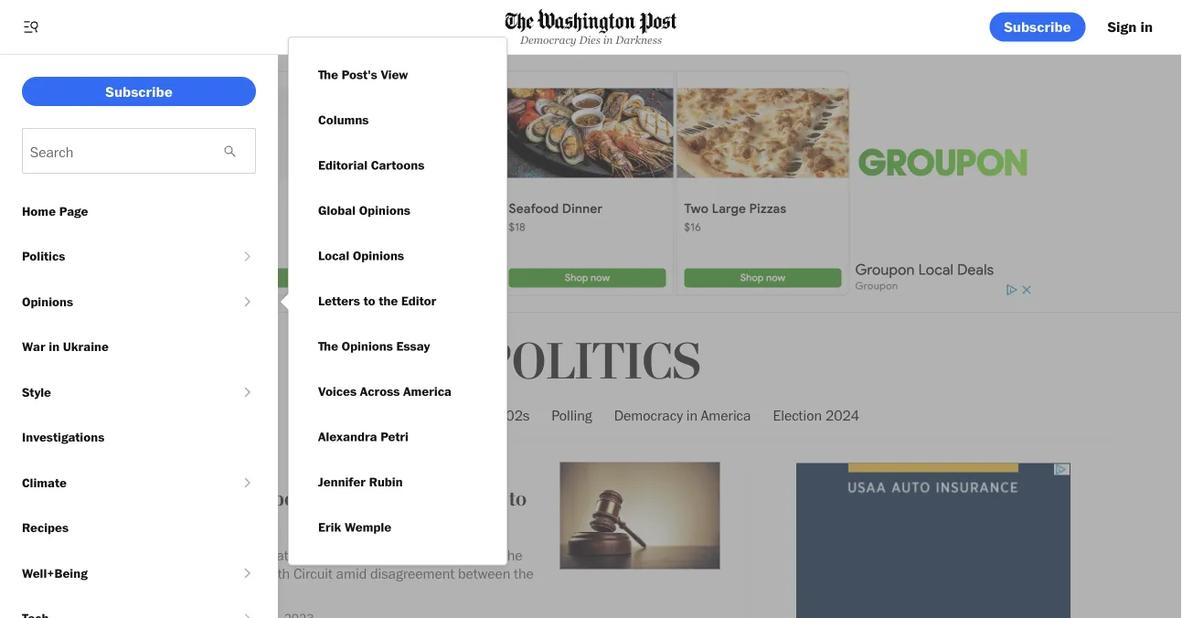Task type: vqa. For each thing, say whether or not it's contained in the screenshot.
the of
yes



Task type: locate. For each thing, give the bounding box(es) containing it.
advertisement region
[[148, 69, 1035, 298], [797, 463, 1071, 618]]

4th inside biden nominates labor lawyer nicole berner to 4th circuit
[[95, 510, 126, 536]]

circuit inside biden nominates labor lawyer nicole berner to 4th circuit
[[131, 510, 193, 536]]

berner up of
[[136, 546, 178, 564]]

democracy inside primary element
[[520, 33, 577, 46]]

the
[[379, 293, 398, 309], [503, 546, 523, 564], [246, 565, 266, 583], [514, 565, 534, 583]]

to up 'between'
[[509, 486, 527, 512]]

senate.
[[202, 583, 249, 601]]

for up disagreement
[[414, 546, 431, 564]]

polling
[[552, 406, 592, 424]]

1 vertical spatial circuit
[[294, 565, 333, 583]]

the down "a" at the left
[[246, 565, 266, 583]]

2 vertical spatial the
[[473, 406, 494, 424]]

post's
[[342, 67, 378, 82]]

the left 202s
[[473, 406, 494, 424]]

election 2024
[[773, 406, 860, 424]]

1 vertical spatial the
[[318, 338, 338, 354]]

opinions right local
[[353, 248, 404, 263]]

1 horizontal spatial for
[[414, 546, 431, 564]]

dialog
[[278, 37, 508, 566]]

search and browse sections image
[[22, 18, 40, 36]]

labor
[[256, 486, 304, 512]]

would
[[181, 546, 218, 564]]

0 horizontal spatial democracy
[[520, 33, 577, 46]]

been
[[346, 546, 377, 564]]

erik wemple link
[[304, 505, 406, 550]]

1 vertical spatial for
[[226, 565, 243, 583]]

opinions
[[359, 203, 411, 218], [353, 248, 404, 263], [22, 294, 73, 309], [342, 338, 393, 354]]

sign in link
[[1094, 12, 1168, 42]]

circuit up would
[[131, 510, 193, 536]]

editor
[[401, 293, 437, 309]]

columns link
[[304, 97, 384, 143]]

america left "election"
[[701, 406, 751, 424]]

letters
[[318, 293, 360, 309]]

4th
[[95, 510, 126, 536], [269, 565, 290, 583]]

nicole
[[377, 486, 434, 512], [95, 546, 133, 564]]

global
[[318, 203, 356, 218]]

sign
[[1108, 18, 1137, 36]]

0 horizontal spatial 4th
[[95, 510, 126, 536]]

subscribe inside primary element
[[1005, 18, 1072, 36]]

2024
[[826, 406, 860, 424]]

take
[[221, 546, 248, 564]]

democracy
[[520, 33, 577, 46], [614, 406, 683, 424]]

sign in
[[1108, 18, 1154, 36]]

1 horizontal spatial to
[[509, 486, 527, 512]]

erik
[[318, 520, 342, 535]]

local opinions link
[[304, 233, 419, 279]]

to
[[364, 293, 376, 309], [509, 486, 527, 512]]

0 vertical spatial subscribe
[[1005, 18, 1072, 36]]

primary element
[[0, 0, 1183, 55]]

for down take at the left of page
[[226, 565, 243, 583]]

opinions left essay
[[342, 338, 393, 354]]

america down essay
[[403, 384, 452, 399]]

0 vertical spatial nicole
[[377, 486, 434, 512]]

america for democracy in america
[[701, 406, 751, 424]]

subscribe link
[[990, 12, 1086, 42], [22, 77, 256, 106]]

has
[[320, 546, 343, 564]]

home page
[[22, 203, 88, 219]]

in
[[1141, 18, 1154, 36], [603, 33, 613, 46], [49, 339, 60, 354], [687, 406, 698, 424]]

0 vertical spatial circuit
[[131, 510, 193, 536]]

democracy for democracy in america
[[614, 406, 683, 424]]

darkness
[[616, 33, 662, 46]]

the left post's
[[318, 67, 338, 82]]

4th down seat
[[269, 565, 290, 583]]

1 vertical spatial berner
[[136, 546, 178, 564]]

nicole inside nicole berner would take a seat that has been open for months on the u.s. court of appeals for the 4th circuit amid disagreement between the white house and senate.
[[95, 546, 133, 564]]

0 horizontal spatial nicole
[[95, 546, 133, 564]]

0 vertical spatial democracy
[[520, 33, 577, 46]]

1 horizontal spatial subscribe
[[1005, 18, 1072, 36]]

war
[[22, 339, 45, 354]]

0 vertical spatial the
[[318, 67, 338, 82]]

1 horizontal spatial democracy
[[614, 406, 683, 424]]

jennifer rubin link
[[304, 460, 418, 505]]

nicole berner would take a seat that has been open for months on the u.s. court of appeals for the 4th circuit amid disagreement between the white house and senate.
[[95, 546, 534, 601]]

1 horizontal spatial nicole
[[377, 486, 434, 512]]

None search field
[[22, 128, 256, 174], [23, 129, 211, 173], [22, 128, 256, 174], [23, 129, 211, 173]]

the left editor
[[379, 293, 398, 309]]

1 horizontal spatial berner
[[439, 486, 504, 512]]

circuit down the that
[[294, 565, 333, 583]]

the for the 202s
[[473, 406, 494, 424]]

0 horizontal spatial to
[[364, 293, 376, 309]]

voices
[[318, 384, 357, 399]]

1 vertical spatial america
[[701, 406, 751, 424]]

local
[[318, 248, 350, 263]]

the up voices on the bottom left of page
[[318, 338, 338, 354]]

house
[[133, 583, 172, 601]]

home
[[22, 203, 56, 219]]

1 vertical spatial subscribe
[[106, 82, 173, 100]]

subscribe
[[1005, 18, 1072, 36], [106, 82, 173, 100]]

letters to the editor
[[318, 293, 437, 309]]

democracy left dies on the top
[[520, 33, 577, 46]]

the
[[318, 67, 338, 82], [318, 338, 338, 354], [473, 406, 494, 424]]

berner
[[439, 486, 504, 512], [136, 546, 178, 564]]

circuit
[[131, 510, 193, 536], [294, 565, 333, 583]]

local opinions
[[318, 248, 404, 263]]

1 vertical spatial subscribe link
[[22, 77, 256, 106]]

0 vertical spatial 4th
[[95, 510, 126, 536]]

u.s.
[[95, 565, 119, 583]]

0 vertical spatial subscribe link
[[990, 12, 1086, 42]]

1 vertical spatial nicole
[[95, 546, 133, 564]]

page
[[59, 203, 88, 219]]

alexandra
[[318, 429, 377, 445]]

0 horizontal spatial subscribe
[[106, 82, 173, 100]]

the post's view
[[318, 67, 408, 82]]

open
[[380, 546, 411, 564]]

columns
[[318, 112, 369, 128]]

nicole up wemple
[[377, 486, 434, 512]]

in for democracy in america
[[687, 406, 698, 424]]

rubin
[[369, 474, 403, 490]]

0 vertical spatial berner
[[439, 486, 504, 512]]

voices across america
[[318, 384, 452, 399]]

subscribe for subscribe link within the primary element
[[1005, 18, 1072, 36]]

well+being link
[[0, 551, 239, 596]]

202s
[[498, 406, 530, 424]]

the for the opinions essay
[[318, 338, 338, 354]]

opinions for the opinions essay
[[342, 338, 393, 354]]

1 horizontal spatial circuit
[[294, 565, 333, 583]]

1 vertical spatial 4th
[[269, 565, 290, 583]]

to inside biden nominates labor lawyer nicole berner to 4th circuit
[[509, 486, 527, 512]]

essay
[[397, 338, 430, 354]]

in inside 'link'
[[49, 339, 60, 354]]

0 vertical spatial america
[[403, 384, 452, 399]]

1 horizontal spatial 4th
[[269, 565, 290, 583]]

and
[[175, 583, 199, 601]]

democracy right polling
[[614, 406, 683, 424]]

1 horizontal spatial america
[[701, 406, 751, 424]]

white
[[95, 583, 130, 601]]

recipes
[[22, 520, 69, 536]]

opinions down editorial cartoons link on the left
[[359, 203, 411, 218]]

court
[[122, 565, 156, 583]]

1 horizontal spatial subscribe link
[[990, 12, 1086, 42]]

across
[[360, 384, 400, 399]]

lawyer
[[309, 486, 371, 512]]

to right letters
[[364, 293, 376, 309]]

politics link
[[481, 332, 702, 394]]

style link
[[0, 370, 239, 415]]

berner up months
[[439, 486, 504, 512]]

0 vertical spatial advertisement region
[[148, 69, 1035, 298]]

4th down climate link
[[95, 510, 126, 536]]

between
[[458, 565, 511, 583]]

0 vertical spatial for
[[414, 546, 431, 564]]

ukraine
[[63, 339, 109, 354]]

america for voices across america
[[403, 384, 452, 399]]

1 vertical spatial democracy
[[614, 406, 683, 424]]

politics
[[22, 248, 65, 264]]

0 horizontal spatial circuit
[[131, 510, 193, 536]]

to inside 'link'
[[364, 293, 376, 309]]

investigations
[[22, 429, 105, 445]]

1 vertical spatial to
[[509, 486, 527, 512]]

0 horizontal spatial america
[[403, 384, 452, 399]]

0 horizontal spatial berner
[[136, 546, 178, 564]]

in for sign in
[[1141, 18, 1154, 36]]

0 vertical spatial to
[[364, 293, 376, 309]]

circuit inside nicole berner would take a seat that has been open for months on the u.s. court of appeals for the 4th circuit amid disagreement between the white house and senate.
[[294, 565, 333, 583]]

dialog containing the post's view
[[278, 37, 508, 566]]

nicole up u.s.
[[95, 546, 133, 564]]



Task type: describe. For each thing, give the bounding box(es) containing it.
editorial cartoons
[[318, 157, 425, 173]]

alexandra petri
[[318, 429, 409, 445]]

months
[[434, 546, 481, 564]]

democracy in america
[[614, 406, 751, 424]]

view
[[381, 67, 408, 82]]

seat
[[262, 546, 289, 564]]

alexandra petri link
[[304, 414, 423, 460]]

polling link
[[552, 391, 592, 440]]

the for the post's view
[[318, 67, 338, 82]]

election 2024 link
[[773, 391, 860, 440]]

wemple
[[345, 520, 392, 535]]

petri
[[381, 429, 409, 445]]

the inside 'link'
[[379, 293, 398, 309]]

appeals
[[174, 565, 223, 583]]

home page link
[[0, 188, 278, 234]]

style
[[22, 384, 51, 400]]

on
[[484, 546, 500, 564]]

berner inside biden nominates labor lawyer nicole berner to 4th circuit
[[439, 486, 504, 512]]

climate
[[22, 475, 67, 490]]

politics link
[[0, 234, 239, 279]]

nominates
[[154, 486, 251, 512]]

politics
[[481, 332, 702, 394]]

climate link
[[0, 460, 239, 505]]

recipes link
[[0, 505, 278, 551]]

the opinions essay link
[[304, 324, 445, 369]]

the right on
[[503, 546, 523, 564]]

tagline, democracy dies in darkness element
[[505, 33, 677, 46]]

the washington post homepage. image
[[505, 9, 677, 34]]

democracy in america link
[[614, 391, 751, 440]]

a
[[251, 546, 259, 564]]

opinions for local opinions
[[353, 248, 404, 263]]

biden
[[95, 486, 149, 512]]

the post's view link
[[304, 52, 423, 97]]

nicole inside biden nominates labor lawyer nicole berner to 4th circuit
[[377, 486, 434, 512]]

in for war in ukraine
[[49, 339, 60, 354]]

biden nominates labor lawyer nicole berner to 4th circuit link
[[95, 486, 545, 539]]

global opinions
[[318, 203, 411, 218]]

opinions link
[[0, 279, 239, 324]]

subscribe link inside primary element
[[990, 12, 1086, 42]]

1 vertical spatial advertisement region
[[797, 463, 1071, 618]]

the 202s link
[[473, 391, 530, 440]]

well+being
[[22, 565, 88, 581]]

0 horizontal spatial for
[[226, 565, 243, 583]]

berner inside nicole berner would take a seat that has been open for months on the u.s. court of appeals for the 4th circuit amid disagreement between the white house and senate.
[[136, 546, 178, 564]]

the opinions essay
[[318, 338, 430, 354]]

letters to the editor link
[[304, 279, 451, 324]]

democracy for democracy dies in darkness
[[520, 33, 577, 46]]

democracy dies in darkness link
[[505, 9, 677, 46]]

0 horizontal spatial subscribe link
[[22, 77, 256, 106]]

of
[[159, 565, 171, 583]]

subscribe for subscribe link to the left
[[106, 82, 173, 100]]

jennifer rubin
[[318, 474, 403, 490]]

voices across america link
[[304, 369, 466, 414]]

opinions for global opinions
[[359, 203, 411, 218]]

the right 'between'
[[514, 565, 534, 583]]

the 202s
[[473, 406, 530, 424]]

war in ukraine
[[22, 339, 109, 354]]

opinions down politics
[[22, 294, 73, 309]]

election
[[773, 406, 823, 424]]

jennifer
[[318, 474, 366, 490]]

erik wemple
[[318, 520, 392, 535]]

biden nominates labor lawyer nicole berner to 4th circuit
[[95, 486, 527, 536]]

editorial cartoons link
[[304, 143, 439, 188]]

amid
[[336, 565, 367, 583]]

dies
[[579, 33, 601, 46]]

disagreement
[[370, 565, 455, 583]]

democracy dies in darkness
[[520, 33, 662, 46]]

war in ukraine link
[[0, 324, 278, 370]]

cartoons
[[371, 157, 425, 173]]

4th inside nicole berner would take a seat that has been open for months on the u.s. court of appeals for the 4th circuit amid disagreement between the white house and senate.
[[269, 565, 290, 583]]

global opinions link
[[304, 188, 425, 233]]

that
[[292, 546, 317, 564]]

editorial
[[318, 157, 368, 173]]

investigations link
[[0, 415, 278, 460]]



